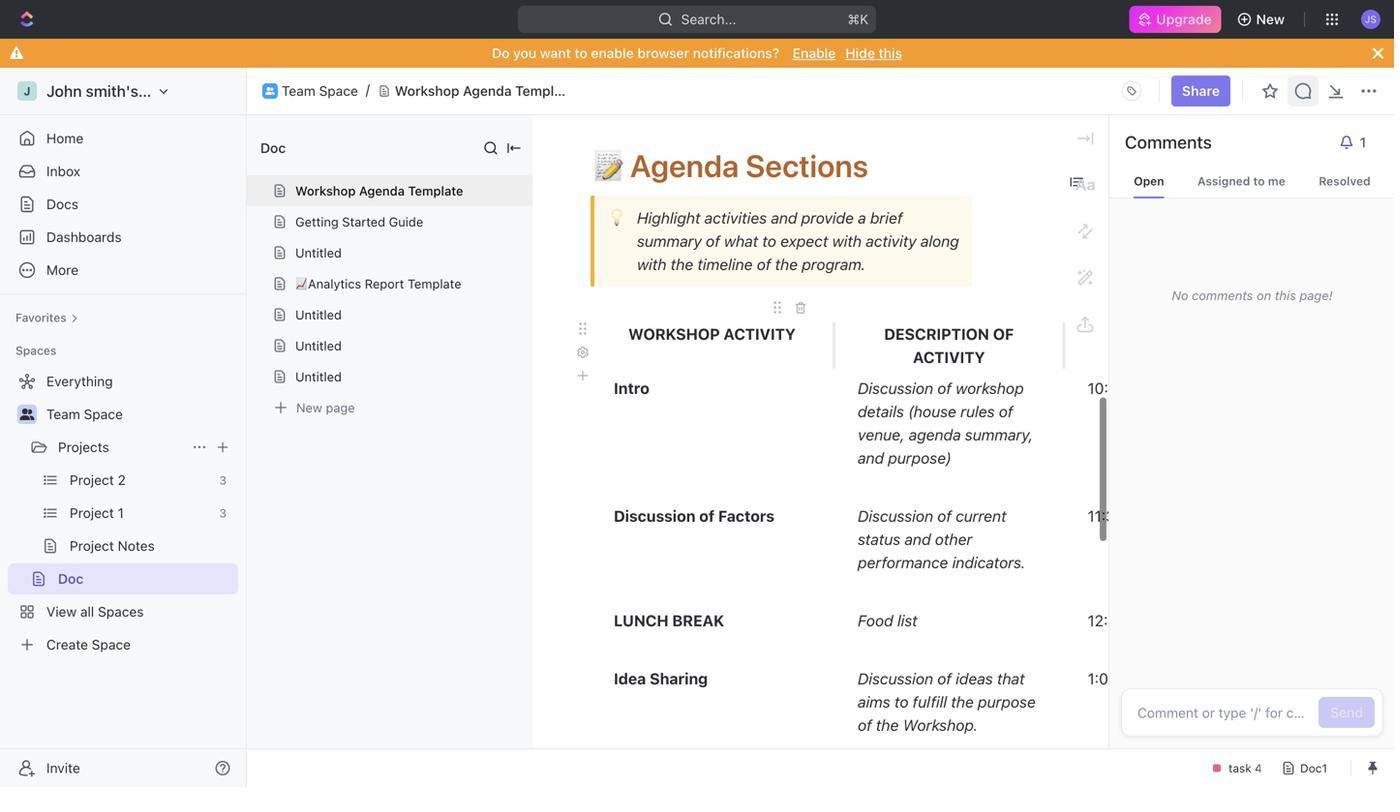 Task type: vqa. For each thing, say whether or not it's contained in the screenshot.
the Show closed 'button'
no



Task type: describe. For each thing, give the bounding box(es) containing it.
a
[[858, 209, 866, 227]]

of up (house on the bottom of page
[[938, 379, 952, 398]]

indicators.
[[952, 553, 1026, 572]]

new for new
[[1257, 11, 1285, 27]]

brief
[[870, 209, 903, 227]]

docs
[[46, 196, 78, 212]]

1 horizontal spatial spaces
[[98, 604, 144, 620]]

do
[[492, 45, 510, 61]]

0 vertical spatial 12:00
[[1167, 507, 1207, 525]]

more button
[[8, 255, 238, 286]]

aims
[[858, 693, 891, 711]]

- for 11:00
[[1159, 379, 1166, 398]]

am for 12:00
[[1129, 507, 1152, 525]]

11:30 am - 12:00 pm
[[1088, 507, 1233, 525]]

1 vertical spatial workshop
[[295, 184, 356, 198]]

projects link
[[58, 432, 184, 463]]

2
[[118, 472, 126, 488]]

rules
[[961, 402, 995, 421]]

doc inside tree
[[58, 571, 84, 587]]

expect
[[781, 232, 828, 250]]

dashboards link
[[8, 222, 238, 253]]

of down what
[[757, 255, 771, 274]]

everything link
[[8, 366, 234, 397]]

dropdown menu image
[[1116, 76, 1147, 107]]

to inside discussion of ideas that aims to fulfill the purpose of the workshop.
[[895, 693, 909, 711]]

idea
[[614, 670, 646, 688]]

activities
[[705, 209, 767, 227]]

status
[[858, 530, 901, 549]]

venue,
[[858, 426, 905, 444]]

user group image
[[20, 409, 34, 420]]

1 horizontal spatial workshop
[[395, 83, 460, 99]]

john smith's workspace, , element
[[17, 81, 37, 101]]

inbox
[[46, 163, 80, 179]]

3 untitled from the top
[[295, 338, 342, 353]]

view all spaces
[[46, 604, 144, 620]]

1 vertical spatial workshop agenda template
[[295, 184, 463, 198]]

workshop
[[956, 379, 1024, 398]]

0 vertical spatial template
[[515, 83, 574, 99]]

1 inside tree
[[118, 505, 124, 521]]

project 2
[[70, 472, 126, 488]]

description
[[884, 325, 990, 343]]

project 1 link
[[70, 498, 212, 529]]

project for project notes
[[70, 538, 114, 554]]

discussion of workshop details (house rules of venue, agenda summary, and purpose)
[[858, 379, 1038, 467]]

send
[[1331, 704, 1363, 720]]

assigned to me
[[1198, 174, 1286, 188]]

summary,
[[965, 426, 1033, 444]]

hide
[[846, 45, 875, 61]]

1:00 pm - 2:00 pm
[[1088, 670, 1219, 688]]

and inside discussion of workshop details (house rules of venue, agenda summary, and purpose)
[[858, 449, 884, 467]]

docs link
[[8, 189, 238, 220]]

report
[[365, 276, 404, 291]]

new for new page
[[296, 400, 322, 415]]

12:00 pm - 1:00 pm
[[1088, 612, 1226, 630]]

0 vertical spatial workshop agenda template
[[395, 83, 574, 99]]

page!
[[1300, 288, 1333, 303]]

(house
[[908, 402, 957, 421]]

projects
[[58, 439, 109, 455]]

enable
[[793, 45, 836, 61]]

the down the expect
[[775, 255, 798, 274]]

ideas
[[956, 670, 993, 688]]

no comments on this page!
[[1172, 288, 1333, 303]]

am right 11:00
[[1211, 379, 1235, 398]]

send button
[[1319, 697, 1375, 728]]

details
[[858, 402, 904, 421]]

the down aims
[[876, 716, 899, 735]]

invite
[[46, 760, 80, 776]]

create
[[46, 637, 88, 653]]

team space link for user group icon
[[46, 399, 234, 430]]

📝 agenda sections
[[593, 147, 869, 184]]

of down aims
[[858, 716, 872, 735]]

timeline
[[698, 255, 753, 274]]

purpose)
[[888, 449, 952, 467]]

1 vertical spatial with
[[637, 255, 667, 274]]

view
[[46, 604, 77, 620]]

purpose
[[978, 693, 1036, 711]]

1 button
[[1331, 127, 1380, 158]]

getting started guide
[[295, 214, 423, 229]]

view all spaces link
[[8, 597, 234, 627]]

project notes link
[[70, 531, 234, 562]]

1 vertical spatial 12:00
[[1088, 612, 1127, 630]]

2 vertical spatial template
[[408, 276, 462, 291]]

food
[[858, 612, 894, 630]]

discussion of ideas that aims to fulfill the purpose of the workshop.
[[858, 670, 1040, 735]]

of left factors
[[699, 507, 715, 525]]

of up fulfill at the right of page
[[938, 670, 952, 688]]

that
[[997, 670, 1025, 688]]

along
[[921, 232, 959, 250]]

favorites button
[[8, 306, 86, 329]]

⌘k
[[848, 11, 869, 27]]

2:00
[[1160, 670, 1192, 688]]

10:00
[[1088, 379, 1128, 398]]

favorites
[[15, 311, 67, 324]]

of
[[993, 325, 1014, 343]]

project 1
[[70, 505, 124, 521]]

you
[[513, 45, 537, 61]]

current
[[956, 507, 1007, 525]]

activity inside description of activity
[[913, 348, 985, 367]]

food list
[[858, 612, 918, 630]]

intro
[[614, 379, 650, 398]]

0 horizontal spatial agenda
[[359, 184, 405, 198]]

getting
[[295, 214, 339, 229]]

of up timeline
[[706, 232, 720, 250]]

guide
[[389, 214, 423, 229]]

space for user group image team space 'link'
[[319, 83, 358, 99]]

dashboards
[[46, 229, 122, 245]]

factors
[[718, 507, 775, 525]]

workshop
[[628, 325, 720, 343]]

0 vertical spatial activity
[[724, 325, 796, 343]]

sidebar navigation
[[0, 68, 251, 787]]

on
[[1257, 288, 1272, 303]]



Task type: locate. For each thing, give the bounding box(es) containing it.
started
[[342, 214, 386, 229]]

team space link
[[282, 83, 358, 99], [46, 399, 234, 430]]

12:00 right "11:30"
[[1167, 507, 1207, 525]]

0 horizontal spatial activity
[[724, 325, 796, 343]]

project 2 link
[[70, 465, 212, 496]]

1 3 from the top
[[219, 474, 227, 487]]

1 horizontal spatial 1:00
[[1169, 612, 1199, 630]]

1 project from the top
[[70, 472, 114, 488]]

4 untitled from the top
[[295, 369, 342, 384]]

1 vertical spatial new
[[296, 400, 322, 415]]

team space link for user group image
[[282, 83, 358, 99]]

discussion inside discussion of workshop details (house rules of venue, agenda summary, and purpose)
[[858, 379, 934, 398]]

am for 11:00
[[1132, 379, 1155, 398]]

team for user group image team space 'link'
[[282, 83, 316, 99]]

10:00 am - 11:00 am
[[1088, 379, 1235, 398]]

0 vertical spatial team space
[[282, 83, 358, 99]]

0 horizontal spatial team
[[46, 406, 80, 422]]

2 3 from the top
[[219, 506, 227, 520]]

1:00 up 2:00
[[1169, 612, 1199, 630]]

team right user group image
[[282, 83, 316, 99]]

everything
[[46, 373, 113, 389]]

0 horizontal spatial doc
[[58, 571, 84, 587]]

1 horizontal spatial with
[[832, 232, 862, 250]]

discussion up aims
[[858, 670, 934, 688]]

1 horizontal spatial new
[[1257, 11, 1285, 27]]

-
[[1159, 379, 1166, 398], [1156, 507, 1163, 525], [1158, 612, 1165, 630], [1149, 670, 1156, 688]]

js
[[1365, 13, 1377, 24]]

1 vertical spatial spaces
[[98, 604, 144, 620]]

- for 1:00
[[1158, 612, 1165, 630]]

project
[[70, 472, 114, 488], [70, 505, 114, 521], [70, 538, 114, 554]]

to right want
[[575, 45, 588, 61]]

space down view all spaces link
[[92, 637, 131, 653]]

discussion up details
[[858, 379, 934, 398]]

1:00 left 2:00
[[1088, 670, 1118, 688]]

pm for 1:00
[[1203, 612, 1226, 630]]

agenda down do
[[463, 83, 512, 99]]

0 vertical spatial spaces
[[15, 344, 57, 357]]

the down ideas at the bottom right
[[951, 693, 974, 711]]

2 project from the top
[[70, 505, 114, 521]]

to right what
[[762, 232, 777, 250]]

activity down description
[[913, 348, 985, 367]]

0 vertical spatial doc
[[260, 140, 286, 156]]

space down everything link in the left of the page
[[84, 406, 123, 422]]

0 vertical spatial with
[[832, 232, 862, 250]]

description of activity
[[884, 325, 1018, 367]]

0 horizontal spatial workshop
[[295, 184, 356, 198]]

workshop
[[395, 83, 460, 99], [295, 184, 356, 198]]

space for team space 'link' inside the sidebar "navigation"
[[84, 406, 123, 422]]

team space link down everything link in the left of the page
[[46, 399, 234, 430]]

pm for 2:00
[[1196, 670, 1219, 688]]

0 horizontal spatial 1:00
[[1088, 670, 1118, 688]]

open
[[1134, 174, 1165, 188]]

0 horizontal spatial 1
[[118, 505, 124, 521]]

1 horizontal spatial agenda
[[463, 83, 512, 99]]

1 horizontal spatial activity
[[913, 348, 985, 367]]

1 vertical spatial team
[[46, 406, 80, 422]]

and inside discussion of current status and other performance indicators.
[[905, 530, 931, 549]]

team space right user group image
[[282, 83, 358, 99]]

share
[[1182, 83, 1220, 99]]

2 horizontal spatial agenda
[[630, 147, 739, 184]]

john
[[46, 82, 82, 100]]

team space inside sidebar "navigation"
[[46, 406, 123, 422]]

agenda up started
[[359, 184, 405, 198]]

team right user group icon
[[46, 406, 80, 422]]

tree containing everything
[[8, 366, 238, 660]]

the
[[671, 255, 694, 274], [775, 255, 798, 274], [951, 693, 974, 711], [876, 716, 899, 735]]

📈analytics report template
[[295, 276, 462, 291]]

create space link
[[8, 629, 234, 660]]

project inside project notes link
[[70, 538, 114, 554]]

0 vertical spatial this
[[879, 45, 902, 61]]

discussion left factors
[[614, 507, 696, 525]]

new button
[[1229, 4, 1297, 35]]

create space
[[46, 637, 131, 653]]

2 horizontal spatial and
[[905, 530, 931, 549]]

workshop agenda template
[[395, 83, 574, 99], [295, 184, 463, 198]]

template up guide
[[408, 184, 463, 198]]

doc link
[[58, 564, 234, 595]]

discussion
[[858, 379, 934, 398], [614, 507, 696, 525], [858, 507, 934, 525], [858, 670, 934, 688]]

2 vertical spatial project
[[70, 538, 114, 554]]

📈analytics
[[295, 276, 361, 291]]

of up summary,
[[999, 402, 1013, 421]]

1 up resolved
[[1360, 134, 1367, 150]]

activity
[[866, 232, 917, 250]]

template right report
[[408, 276, 462, 291]]

team inside tree
[[46, 406, 80, 422]]

project left 2
[[70, 472, 114, 488]]

1 horizontal spatial team
[[282, 83, 316, 99]]

2 vertical spatial and
[[905, 530, 931, 549]]

project for project 1
[[70, 505, 114, 521]]

all
[[80, 604, 94, 620]]

pm
[[1211, 507, 1233, 525], [1131, 612, 1154, 630], [1203, 612, 1226, 630], [1122, 670, 1145, 688], [1196, 670, 1219, 688]]

1 horizontal spatial 12:00
[[1167, 507, 1207, 525]]

project down project 2
[[70, 505, 114, 521]]

1 vertical spatial activity
[[913, 348, 985, 367]]

0 horizontal spatial and
[[771, 209, 797, 227]]

tree inside sidebar "navigation"
[[8, 366, 238, 660]]

spaces down 'favorites'
[[15, 344, 57, 357]]

0 vertical spatial project
[[70, 472, 114, 488]]

discussion for discussion of ideas that aims to fulfill the purpose of the workshop.
[[858, 670, 934, 688]]

3 for 2
[[219, 474, 227, 487]]

browser
[[638, 45, 689, 61]]

0 horizontal spatial team space link
[[46, 399, 234, 430]]

1 inside dropdown button
[[1360, 134, 1367, 150]]

team space for user group image
[[282, 83, 358, 99]]

3 project from the top
[[70, 538, 114, 554]]

activity
[[724, 325, 796, 343], [913, 348, 985, 367]]

- for 12:00
[[1156, 507, 1163, 525]]

notifications?
[[693, 45, 780, 61]]

space right user group image
[[319, 83, 358, 99]]

tree
[[8, 366, 238, 660]]

1 horizontal spatial team space link
[[282, 83, 358, 99]]

0 vertical spatial new
[[1257, 11, 1285, 27]]

assigned
[[1198, 174, 1251, 188]]

- left 2:00
[[1149, 670, 1156, 688]]

workshop.
[[903, 716, 978, 735]]

0 vertical spatial 3
[[219, 474, 227, 487]]

with
[[832, 232, 862, 250], [637, 255, 667, 274]]

new inside button
[[1257, 11, 1285, 27]]

0 vertical spatial workshop
[[395, 83, 460, 99]]

3 for 1
[[219, 506, 227, 520]]

and up the expect
[[771, 209, 797, 227]]

pm for 12:00
[[1211, 507, 1233, 525]]

1 horizontal spatial and
[[858, 449, 884, 467]]

program.
[[802, 255, 866, 274]]

new
[[1257, 11, 1285, 27], [296, 400, 322, 415]]

team space link right user group image
[[282, 83, 358, 99]]

0 horizontal spatial 12:00
[[1088, 612, 1127, 630]]

1 horizontal spatial this
[[1275, 288, 1296, 303]]

am right "11:30"
[[1129, 507, 1152, 525]]

and down venue,
[[858, 449, 884, 467]]

fulfill
[[913, 693, 947, 711]]

1 horizontal spatial doc
[[260, 140, 286, 156]]

no
[[1172, 288, 1189, 303]]

0 horizontal spatial this
[[879, 45, 902, 61]]

3
[[219, 474, 227, 487], [219, 506, 227, 520]]

1 vertical spatial this
[[1275, 288, 1296, 303]]

to inside highlight activities and provide a brief summary of what to expect with activity along with the timeline of the program.
[[762, 232, 777, 250]]

to left me
[[1254, 174, 1265, 188]]

to right aims
[[895, 693, 909, 711]]

am right 10:00
[[1132, 379, 1155, 398]]

1 untitled from the top
[[295, 245, 342, 260]]

- right "11:30"
[[1156, 507, 1163, 525]]

discussion for discussion of workshop details (house rules of venue, agenda summary, and purpose)
[[858, 379, 934, 398]]

this right on
[[1275, 288, 1296, 303]]

this right hide
[[879, 45, 902, 61]]

home
[[46, 130, 84, 146]]

0 horizontal spatial team space
[[46, 406, 123, 422]]

with down "summary"
[[637, 255, 667, 274]]

team space
[[282, 83, 358, 99], [46, 406, 123, 422]]

discussion up status
[[858, 507, 934, 525]]

1
[[1360, 134, 1367, 150], [118, 505, 124, 521]]

template
[[515, 83, 574, 99], [408, 184, 463, 198], [408, 276, 462, 291]]

1 vertical spatial template
[[408, 184, 463, 198]]

doc
[[260, 140, 286, 156], [58, 571, 84, 587]]

- for 2:00
[[1149, 670, 1156, 688]]

0 vertical spatial and
[[771, 209, 797, 227]]

0 horizontal spatial with
[[637, 255, 667, 274]]

📝
[[593, 147, 624, 184]]

inbox link
[[8, 156, 238, 187]]

user group image
[[265, 87, 275, 95]]

project inside project 2 link
[[70, 472, 114, 488]]

the down "summary"
[[671, 255, 694, 274]]

project inside project 1 link
[[70, 505, 114, 521]]

workshop activity
[[628, 325, 796, 343]]

- up 1:00 pm - 2:00 pm on the bottom of page
[[1158, 612, 1165, 630]]

team space link inside sidebar "navigation"
[[46, 399, 234, 430]]

1 horizontal spatial team space
[[282, 83, 358, 99]]

1 vertical spatial team space
[[46, 406, 123, 422]]

team space up projects
[[46, 406, 123, 422]]

discussion inside discussion of current status and other performance indicators.
[[858, 507, 934, 525]]

3 right project 2 link
[[219, 474, 227, 487]]

1 vertical spatial 1
[[118, 505, 124, 521]]

team for team space 'link' inside the sidebar "navigation"
[[46, 406, 80, 422]]

1 horizontal spatial 1
[[1360, 134, 1367, 150]]

- left 11:00
[[1159, 379, 1166, 398]]

highlight
[[637, 209, 701, 227]]

discussion of factors
[[614, 507, 775, 525]]

new left page
[[296, 400, 322, 415]]

11:30
[[1088, 507, 1125, 525]]

2 vertical spatial space
[[92, 637, 131, 653]]

3 up project notes link
[[219, 506, 227, 520]]

1 vertical spatial 1:00
[[1088, 670, 1118, 688]]

enable
[[591, 45, 634, 61]]

1 vertical spatial 3
[[219, 506, 227, 520]]

1 vertical spatial team space link
[[46, 399, 234, 430]]

doc down user group image
[[260, 140, 286, 156]]

0 vertical spatial space
[[319, 83, 358, 99]]

project for project 2
[[70, 472, 114, 488]]

0 vertical spatial 1:00
[[1169, 612, 1199, 630]]

team space for user group icon
[[46, 406, 123, 422]]

12:00 up 1:00 pm - 2:00 pm on the bottom of page
[[1088, 612, 1127, 630]]

new right upgrade
[[1257, 11, 1285, 27]]

want
[[540, 45, 571, 61]]

workshop agenda template up started
[[295, 184, 463, 198]]

workshop agenda template down do
[[395, 83, 574, 99]]

0 horizontal spatial spaces
[[15, 344, 57, 357]]

sharing
[[650, 670, 708, 688]]

1 vertical spatial space
[[84, 406, 123, 422]]

agenda up the highlight
[[630, 147, 739, 184]]

discussion inside discussion of ideas that aims to fulfill the purpose of the workshop.
[[858, 670, 934, 688]]

with up program.
[[832, 232, 862, 250]]

0 horizontal spatial new
[[296, 400, 322, 415]]

and
[[771, 209, 797, 227], [858, 449, 884, 467], [905, 530, 931, 549]]

highlight activities and provide a brief summary of what to expect with activity along with the timeline of the program.
[[637, 209, 963, 274]]

summary
[[637, 232, 702, 250]]

of up other
[[938, 507, 952, 525]]

comments
[[1192, 288, 1253, 303]]

1 vertical spatial doc
[[58, 571, 84, 587]]

0 vertical spatial team space link
[[282, 83, 358, 99]]

1 vertical spatial project
[[70, 505, 114, 521]]

activity down timeline
[[724, 325, 796, 343]]

2 untitled from the top
[[295, 307, 342, 322]]

me
[[1268, 174, 1286, 188]]

of inside discussion of current status and other performance indicators.
[[938, 507, 952, 525]]

1 down 2
[[118, 505, 124, 521]]

upgrade link
[[1129, 6, 1222, 33]]

project down project 1
[[70, 538, 114, 554]]

and up "performance"
[[905, 530, 931, 549]]

provide
[[801, 209, 854, 227]]

and inside highlight activities and provide a brief summary of what to expect with activity along with the timeline of the program.
[[771, 209, 797, 227]]

performance
[[858, 553, 948, 572]]

0 vertical spatial team
[[282, 83, 316, 99]]

doc up view
[[58, 571, 84, 587]]

search...
[[681, 11, 736, 27]]

list
[[898, 612, 918, 630]]

1 vertical spatial and
[[858, 449, 884, 467]]

discussion for discussion of current status and other performance indicators.
[[858, 507, 934, 525]]

of
[[706, 232, 720, 250], [757, 255, 771, 274], [938, 379, 952, 398], [999, 402, 1013, 421], [699, 507, 715, 525], [938, 507, 952, 525], [938, 670, 952, 688], [858, 716, 872, 735]]

j
[[24, 84, 31, 98]]

new page
[[296, 400, 355, 415]]

spaces up create space link
[[98, 604, 144, 620]]

0 vertical spatial 1
[[1360, 134, 1367, 150]]

template down want
[[515, 83, 574, 99]]

discussion for discussion of factors
[[614, 507, 696, 525]]



